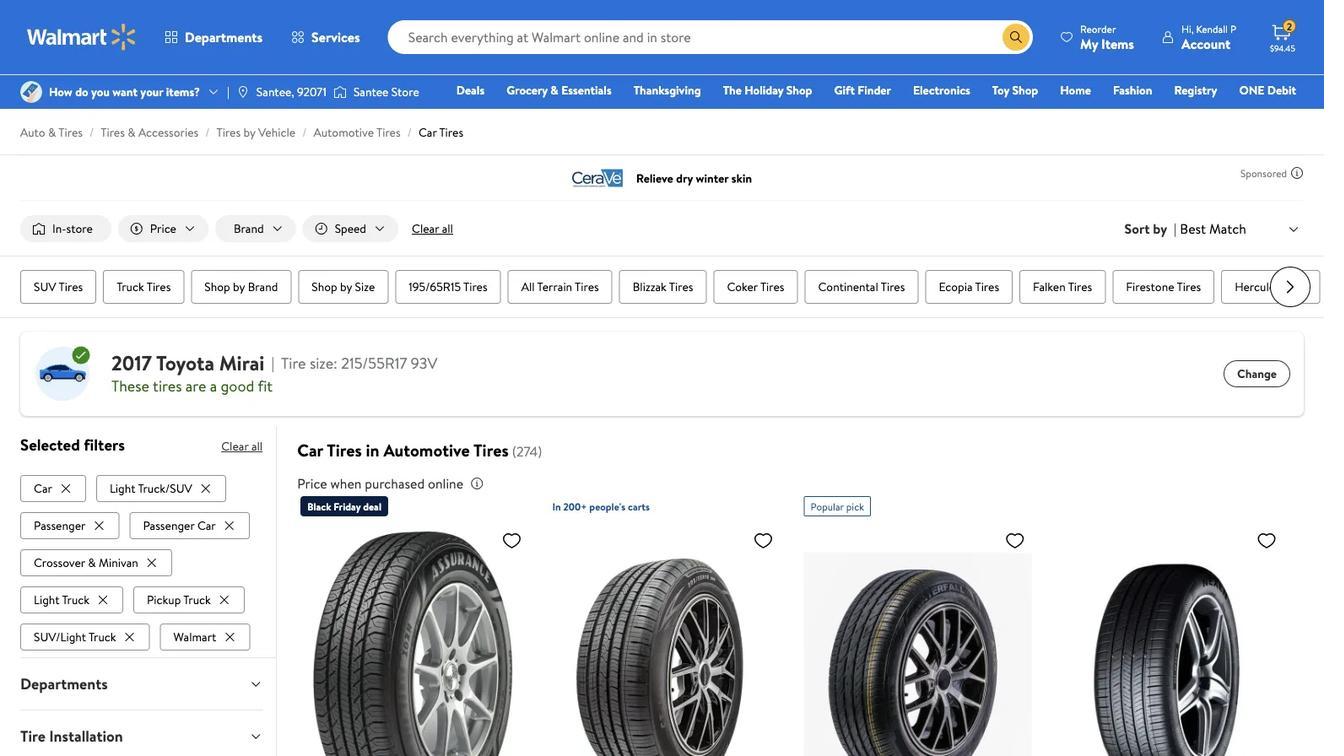 Task type: vqa. For each thing, say whether or not it's contained in the screenshot.
walmart list item
yes



Task type: locate. For each thing, give the bounding box(es) containing it.
truck right pickup
[[183, 591, 211, 608]]

0 vertical spatial brand
[[234, 220, 264, 237]]

0 vertical spatial price
[[150, 220, 176, 237]]

by down brand dropdown button
[[233, 279, 245, 295]]

light left truck/suv on the bottom left of page
[[110, 480, 135, 496]]

0 vertical spatial departments
[[185, 28, 263, 46]]

light for light truck
[[34, 591, 60, 608]]

departments down suv/light
[[20, 673, 108, 694]]

0 vertical spatial clear
[[412, 220, 439, 237]]

hi, kendall p account
[[1181, 22, 1236, 53]]

the holiday shop
[[723, 82, 812, 98]]

truck for pickup truck
[[183, 591, 211, 608]]

in
[[366, 438, 379, 462]]

clear up 195/65r15
[[412, 220, 439, 237]]

clear all button
[[405, 215, 460, 242], [221, 433, 263, 460]]

departments inside dropdown button
[[20, 673, 108, 694]]

light truck/suv
[[110, 480, 192, 496]]

departments
[[185, 28, 263, 46], [20, 673, 108, 694]]

1 horizontal spatial clear
[[412, 220, 439, 237]]

items
[[1101, 34, 1134, 53]]

93v
[[411, 353, 437, 374]]

2 horizontal spatial  image
[[333, 84, 347, 100]]

registry
[[1174, 82, 1217, 98]]

1 horizontal spatial price
[[297, 474, 327, 493]]

 image right 92071
[[333, 84, 347, 100]]

all up 195/65r15 tires on the top left of page
[[442, 220, 453, 237]]

light down crossover
[[34, 591, 60, 608]]

tires right falken
[[1068, 279, 1092, 295]]

1 horizontal spatial  image
[[236, 85, 250, 99]]

0 vertical spatial clear all
[[412, 220, 453, 237]]

when
[[330, 474, 362, 493]]

all
[[521, 279, 535, 295]]

crossover & minivan
[[34, 554, 138, 571]]

0 horizontal spatial  image
[[20, 81, 42, 103]]

by left size
[[340, 279, 352, 295]]

by inside sort and filter section element
[[1153, 219, 1167, 238]]

clear inside sort and filter section element
[[412, 220, 439, 237]]

1 vertical spatial clear all
[[221, 438, 263, 454]]

fashion link
[[1106, 81, 1160, 99]]

suv/light truck
[[34, 629, 116, 645]]

shop by brand link
[[191, 270, 291, 304]]

price up truck tires
[[150, 220, 176, 237]]

santee store
[[354, 84, 419, 100]]

& inside button
[[88, 554, 96, 571]]

clear all inside button
[[412, 220, 453, 237]]

| inside the 2017 toyota mirai | tire size: 215/55r17 93v these tires are a good fit
[[271, 353, 274, 374]]

clear for topmost clear all button
[[412, 220, 439, 237]]

& for minivan
[[88, 554, 96, 571]]

light truck list item
[[20, 583, 127, 613]]

0 horizontal spatial price
[[150, 220, 176, 237]]

1 vertical spatial price
[[297, 474, 327, 493]]

price up black
[[297, 474, 327, 493]]

1 vertical spatial clear all button
[[221, 433, 263, 460]]

1 horizontal spatial departments
[[185, 28, 263, 46]]

carts
[[628, 500, 650, 514]]

 image left how
[[20, 81, 42, 103]]

1 horizontal spatial light
[[110, 480, 135, 496]]

price inside dropdown button
[[150, 220, 176, 237]]

light inside list item
[[34, 591, 60, 608]]

reorder
[[1080, 22, 1116, 36]]

truck for suv/light truck
[[89, 629, 116, 645]]

price button
[[118, 215, 208, 242]]

clear all down the good
[[221, 438, 263, 454]]

shop left size
[[312, 279, 337, 295]]

sort by |
[[1125, 219, 1177, 238]]

1 vertical spatial clear
[[221, 438, 249, 454]]

all down the fit
[[251, 438, 263, 454]]

2 / from the left
[[205, 124, 210, 141]]

| inside sort and filter section element
[[1174, 219, 1177, 238]]

tires
[[58, 124, 83, 141], [101, 124, 125, 141], [216, 124, 241, 141], [376, 124, 401, 141], [439, 124, 463, 141], [59, 279, 83, 295], [147, 279, 171, 295], [463, 279, 487, 295], [575, 279, 599, 295], [669, 279, 693, 295], [760, 279, 784, 295], [881, 279, 905, 295], [975, 279, 999, 295], [1068, 279, 1092, 295], [1177, 279, 1201, 295], [1283, 279, 1307, 295], [327, 438, 362, 462], [473, 438, 509, 462]]

pickup truck button
[[133, 586, 245, 613]]

tires right 195/65r15
[[463, 279, 487, 295]]

continental
[[818, 279, 878, 295]]

light inside list item
[[110, 480, 135, 496]]

brand up shop by brand
[[234, 220, 264, 237]]

mirai
[[219, 349, 264, 377]]

1 vertical spatial tire
[[20, 726, 46, 747]]

clear all up 195/65r15
[[412, 220, 453, 237]]

electronics
[[913, 82, 970, 98]]

car list item
[[20, 472, 89, 502]]

truck up suv/light truck
[[62, 591, 90, 608]]

tires down the price dropdown button
[[147, 279, 171, 295]]

holiday
[[745, 82, 784, 98]]

truck inside button
[[89, 629, 116, 645]]

toy shop
[[992, 82, 1038, 98]]

1 vertical spatial all
[[251, 438, 263, 454]]

truck inside list item
[[62, 591, 90, 608]]

add to favorites list, nexen npriz s 215/55r17 94v bsw all season tire image
[[1257, 530, 1277, 551]]

by for sort by |
[[1153, 219, 1167, 238]]

1 horizontal spatial tire
[[281, 353, 306, 374]]

your
[[140, 84, 163, 100]]

price for price
[[150, 220, 176, 237]]

auto
[[20, 124, 45, 141]]

truck down the price dropdown button
[[117, 279, 144, 295]]

clear all button down the good
[[221, 433, 263, 460]]

clear
[[412, 220, 439, 237], [221, 438, 249, 454]]

sort and filter section element
[[0, 202, 1324, 256]]

automotive up online
[[384, 438, 470, 462]]

truck tires
[[117, 279, 171, 295]]

automotive down santee
[[313, 124, 374, 141]]

2 horizontal spatial |
[[1174, 219, 1177, 238]]

1 horizontal spatial clear all button
[[405, 215, 460, 242]]

| left 'best'
[[1174, 219, 1177, 238]]

continental tires link
[[805, 270, 919, 304]]

by right sort
[[1153, 219, 1167, 238]]

& for essentials
[[551, 82, 559, 98]]

price
[[150, 220, 176, 237], [297, 474, 327, 493]]

car
[[419, 124, 437, 141], [297, 438, 323, 462], [34, 480, 52, 496], [197, 517, 216, 534]]

santee, 92071
[[256, 84, 327, 100]]

2 passenger from the left
[[143, 517, 195, 534]]

ad disclaimer and feedback for skylinedisplayad image
[[1290, 166, 1304, 180]]

1 vertical spatial |
[[1174, 219, 1177, 238]]

1 vertical spatial departments
[[20, 673, 108, 694]]

brand down brand dropdown button
[[248, 279, 278, 295]]

1 passenger from the left
[[34, 517, 86, 534]]

tire left size:
[[281, 353, 306, 374]]

car up black
[[297, 438, 323, 462]]

1 horizontal spatial |
[[271, 353, 274, 374]]

grocery
[[507, 82, 548, 98]]

1 vertical spatial automotive
[[384, 438, 470, 462]]

passenger up crossover
[[34, 517, 86, 534]]

& right grocery
[[551, 82, 559, 98]]

suv/light truck list item
[[20, 620, 153, 650]]

add to favorites list, waterfall eco dynamic 215/55r17 94w all season tire image
[[1005, 530, 1025, 551]]

1 vertical spatial light
[[34, 591, 60, 608]]

crossover & minivan list item
[[20, 546, 175, 576]]

/ right vehicle
[[302, 124, 307, 141]]

clear all
[[412, 220, 453, 237], [221, 438, 263, 454]]

list
[[20, 472, 263, 650]]

& right "auto"
[[48, 124, 56, 141]]

deals
[[456, 82, 485, 98]]

truck inside 'list item'
[[183, 591, 211, 608]]

toyota
[[156, 349, 214, 377]]

people's
[[589, 500, 625, 514]]

automotive tires link
[[313, 124, 401, 141]]

/ right auto & tires link
[[89, 124, 94, 141]]

tire
[[281, 353, 306, 374], [20, 726, 46, 747]]

online
[[428, 474, 463, 493]]

best
[[1180, 219, 1206, 238]]

debit
[[1267, 82, 1296, 98]]

black friday deal
[[307, 499, 381, 514]]

deals link
[[449, 81, 492, 99]]

add to favorites list, crossmax 215/55r17 94v ct-1 all-season tire fits: 2011-15 chevrolet cruze eco, 2012-14 toyota camry hybrid xle image
[[753, 530, 774, 551]]

ecopia tires link
[[925, 270, 1013, 304]]

1 horizontal spatial clear all
[[412, 220, 453, 237]]

passenger
[[34, 517, 86, 534], [143, 517, 195, 534]]

tire left installation
[[20, 726, 46, 747]]

/ right the accessories
[[205, 124, 210, 141]]

tires right terrain
[[575, 279, 599, 295]]

clear down the good
[[221, 438, 249, 454]]

store
[[391, 84, 419, 100]]

0 horizontal spatial clear
[[221, 438, 249, 454]]

installation
[[49, 726, 123, 747]]

shop by size
[[312, 279, 375, 295]]

& left minivan
[[88, 554, 96, 571]]

& left the accessories
[[128, 124, 135, 141]]

1 horizontal spatial automotive
[[384, 438, 470, 462]]

&
[[551, 82, 559, 98], [48, 124, 56, 141], [128, 124, 135, 141], [88, 554, 96, 571]]

 image left santee,
[[236, 85, 250, 99]]

light truck/suv list item
[[96, 472, 229, 502]]

good
[[221, 375, 254, 396]]

add to favorites list, goodyear assurance outlast 215/55r17 94v all-season passenger car tire image
[[502, 530, 522, 551]]

0 horizontal spatial light
[[34, 591, 60, 608]]

essentials
[[561, 82, 612, 98]]

1 horizontal spatial all
[[442, 220, 453, 237]]

clear all button up 195/65r15
[[405, 215, 460, 242]]

0 horizontal spatial automotive
[[313, 124, 374, 141]]

0 horizontal spatial passenger
[[34, 517, 86, 534]]

truck right suv/light
[[89, 629, 116, 645]]

how
[[49, 84, 72, 100]]

suv
[[34, 279, 56, 295]]

in-store button
[[20, 215, 111, 242]]

0 horizontal spatial clear all
[[221, 438, 263, 454]]

2 vertical spatial |
[[271, 353, 274, 374]]

/ left the car tires link
[[407, 124, 412, 141]]

you
[[91, 84, 110, 100]]

light truck
[[34, 591, 90, 608]]

 image for how do you want your items?
[[20, 81, 42, 103]]

4 / from the left
[[407, 124, 412, 141]]

services
[[311, 28, 360, 46]]

departments tab
[[7, 658, 276, 710]]

nexen npriz s 215/55r17 94v bsw all season tire image
[[1056, 523, 1284, 756]]

the
[[723, 82, 742, 98]]

firestone tires
[[1126, 279, 1201, 295]]

0 horizontal spatial tire
[[20, 726, 46, 747]]

departments button
[[150, 17, 277, 57]]

1 horizontal spatial passenger
[[143, 517, 195, 534]]

best match button
[[1177, 218, 1304, 240]]

grocery & essentials
[[507, 82, 612, 98]]

tires down how do you want your items?
[[101, 124, 125, 141]]

size
[[355, 279, 375, 295]]

 image
[[20, 81, 42, 103], [333, 84, 347, 100], [236, 85, 250, 99]]

| up auto & tires / tires & accessories / tires by vehicle / automotive tires / car tires
[[227, 84, 229, 100]]

falken tires
[[1033, 279, 1092, 295]]

passenger down truck/suv on the bottom left of page
[[143, 517, 195, 534]]

0 horizontal spatial departments
[[20, 673, 108, 694]]

walmart+
[[1246, 105, 1296, 122]]

Walmart Site-Wide search field
[[388, 20, 1033, 54]]

santee,
[[256, 84, 294, 100]]

passenger list item
[[20, 509, 123, 539]]

santee
[[354, 84, 389, 100]]

tires right the blizzak
[[669, 279, 693, 295]]

| up the fit
[[271, 353, 274, 374]]

0 vertical spatial light
[[110, 480, 135, 496]]

shop right holiday
[[786, 82, 812, 98]]

waterfall eco dynamic 215/55r17 94w all season tire image
[[804, 523, 1032, 756]]

tire installation button
[[7, 710, 276, 756]]

truck tires link
[[103, 270, 184, 304]]

3 / from the left
[[302, 124, 307, 141]]

0 vertical spatial all
[[442, 220, 453, 237]]

0 vertical spatial tire
[[281, 353, 306, 374]]

electronics link
[[905, 81, 978, 99]]

/
[[89, 124, 94, 141], [205, 124, 210, 141], [302, 124, 307, 141], [407, 124, 412, 141]]

in 200+ people's carts
[[552, 500, 650, 514]]

0 horizontal spatial |
[[227, 84, 229, 100]]

departments up "items?"
[[185, 28, 263, 46]]



Task type: describe. For each thing, give the bounding box(es) containing it.
 image for santee store
[[333, 84, 347, 100]]

home
[[1060, 82, 1091, 98]]

tires left (274) on the bottom left of the page
[[473, 438, 509, 462]]

hercules tires
[[1235, 279, 1307, 295]]

tires right continental at the top of the page
[[881, 279, 905, 295]]

walmart image
[[27, 24, 137, 51]]

tire installation
[[20, 726, 123, 747]]

selected
[[20, 434, 80, 456]]

how do you want your items?
[[49, 84, 200, 100]]

list containing car
[[20, 472, 263, 650]]

goodyear assurance outlast 215/55r17 94v all-season passenger car tire image
[[301, 523, 529, 756]]

light for light truck/suv
[[110, 480, 135, 496]]

tires & accessories link
[[101, 124, 198, 141]]

195/65r15
[[409, 279, 461, 295]]

pickup truck
[[147, 591, 211, 608]]

$94.45
[[1270, 42, 1295, 54]]

& for tires
[[48, 124, 56, 141]]

195/65r15 tires link
[[395, 270, 501, 304]]

200+
[[563, 500, 587, 514]]

clear for left clear all button
[[221, 438, 249, 454]]

deal
[[363, 499, 381, 514]]

sort
[[1125, 219, 1150, 238]]

passenger for passenger car
[[143, 517, 195, 534]]

are
[[185, 375, 206, 396]]

brand button
[[215, 215, 296, 242]]

popular
[[811, 499, 844, 514]]

passenger for passenger
[[34, 517, 86, 534]]

finder
[[858, 82, 891, 98]]

suv/light
[[34, 629, 86, 645]]

want
[[112, 84, 138, 100]]

grocery & essentials link
[[499, 81, 619, 99]]

car down the light truck/suv list item
[[197, 517, 216, 534]]

clear all for left clear all button
[[221, 438, 263, 454]]

terrain
[[537, 279, 572, 295]]

tires left vehicle
[[216, 124, 241, 141]]

1 / from the left
[[89, 124, 94, 141]]

home link
[[1053, 81, 1099, 99]]

match
[[1209, 219, 1246, 238]]

195/65r15 tires
[[409, 279, 487, 295]]

2017 toyota mirai | tire size: 215/55r17 93v these tires are a good fit
[[111, 349, 437, 396]]

registry link
[[1167, 81, 1225, 99]]

0 horizontal spatial clear all button
[[221, 433, 263, 460]]

tires down santee store
[[376, 124, 401, 141]]

one
[[1239, 82, 1265, 98]]

fashion
[[1113, 82, 1152, 98]]

reorder my items
[[1080, 22, 1134, 53]]

0 vertical spatial |
[[227, 84, 229, 100]]

black
[[307, 499, 331, 514]]

best match
[[1180, 219, 1246, 238]]

tires down "deals" link
[[439, 124, 463, 141]]

hi,
[[1181, 22, 1194, 36]]

price for price when purchased online
[[297, 474, 327, 493]]

falken tires link
[[1020, 270, 1106, 304]]

all terrain tires link
[[508, 270, 612, 304]]

crossover
[[34, 554, 85, 571]]

(274)
[[512, 442, 542, 461]]

pick
[[846, 499, 864, 514]]

crossmax 215/55r17 94v ct-1 all-season tire fits: 2011-15 chevrolet cruze eco, 2012-14 toyota camry hybrid xle image
[[552, 523, 780, 756]]

suv tires
[[34, 279, 83, 295]]

shop by brand
[[205, 279, 278, 295]]

0 vertical spatial clear all button
[[405, 215, 460, 242]]

tires right suv
[[59, 279, 83, 295]]

walmart+ link
[[1238, 105, 1304, 123]]

tire inside tire installation dropdown button
[[20, 726, 46, 747]]

toy shop link
[[985, 81, 1046, 99]]

pickup truck list item
[[133, 583, 248, 613]]

by left vehicle
[[243, 124, 255, 141]]

vehicle type: car and truck image
[[34, 345, 91, 403]]

popular pick
[[811, 499, 864, 514]]

items?
[[166, 84, 200, 100]]

clear all for topmost clear all button
[[412, 220, 453, 237]]

blizzak
[[633, 279, 667, 295]]

all terrain tires
[[521, 279, 599, 295]]

applied filters section element
[[20, 434, 125, 456]]

0 horizontal spatial all
[[251, 438, 263, 454]]

car tires link
[[419, 124, 463, 141]]

thanksgiving link
[[626, 81, 709, 99]]

thanksgiving
[[634, 82, 701, 98]]

shop by size link
[[298, 270, 388, 304]]

hercules
[[1235, 279, 1280, 295]]

passenger car
[[143, 517, 216, 534]]

selected filters
[[20, 434, 125, 456]]

by for shop by brand
[[233, 279, 245, 295]]

all inside sort and filter section element
[[442, 220, 453, 237]]

next slide for chipmodule list image
[[1270, 267, 1311, 307]]

walmart button
[[160, 623, 250, 650]]

departments inside popup button
[[185, 28, 263, 46]]

change
[[1237, 365, 1277, 382]]

tires right hercules
[[1283, 279, 1307, 295]]

suv tires link
[[20, 270, 96, 304]]

auto & tires / tires & accessories / tires by vehicle / automotive tires / car tires
[[20, 124, 463, 141]]

car down store on the left of page
[[419, 124, 437, 141]]

services button
[[277, 17, 374, 57]]

in-store
[[52, 220, 93, 237]]

passenger car list item
[[129, 509, 253, 539]]

legal information image
[[470, 477, 484, 490]]

suv/light truck button
[[20, 623, 150, 650]]

falken
[[1033, 279, 1066, 295]]

p
[[1230, 22, 1236, 36]]

tire installation tab
[[7, 710, 276, 756]]

departments button
[[7, 658, 276, 710]]

price when purchased online
[[297, 474, 463, 493]]

brand inside dropdown button
[[234, 220, 264, 237]]

walmart list item
[[160, 620, 254, 650]]

search icon image
[[1009, 30, 1023, 44]]

shop right toy
[[1012, 82, 1038, 98]]

car down selected
[[34, 480, 52, 496]]

speed button
[[303, 215, 398, 242]]

shop down brand dropdown button
[[205, 279, 230, 295]]

Search search field
[[388, 20, 1033, 54]]

filters
[[84, 434, 125, 456]]

tires left in
[[327, 438, 362, 462]]

fit
[[258, 375, 273, 396]]

2017
[[111, 349, 152, 377]]

 image for santee, 92071
[[236, 85, 250, 99]]

tires right coker
[[760, 279, 784, 295]]

by for shop by size
[[340, 279, 352, 295]]

store
[[66, 220, 93, 237]]

1 vertical spatial brand
[[248, 279, 278, 295]]

tires
[[153, 375, 182, 396]]

coker tires link
[[713, 270, 798, 304]]

change button
[[1224, 360, 1290, 387]]

account
[[1181, 34, 1231, 53]]

sponsored
[[1241, 166, 1287, 180]]

tires right "auto"
[[58, 124, 83, 141]]

auto & tires link
[[20, 124, 83, 141]]

tires right ecopia on the top right
[[975, 279, 999, 295]]

speed
[[335, 220, 366, 237]]

one debit walmart+
[[1239, 82, 1296, 122]]

tire inside the 2017 toyota mirai | tire size: 215/55r17 93v these tires are a good fit
[[281, 353, 306, 374]]

truck for light truck
[[62, 591, 90, 608]]

pickup
[[147, 591, 181, 608]]

purchased
[[365, 474, 425, 493]]

0 vertical spatial automotive
[[313, 124, 374, 141]]

tires right the firestone
[[1177, 279, 1201, 295]]



